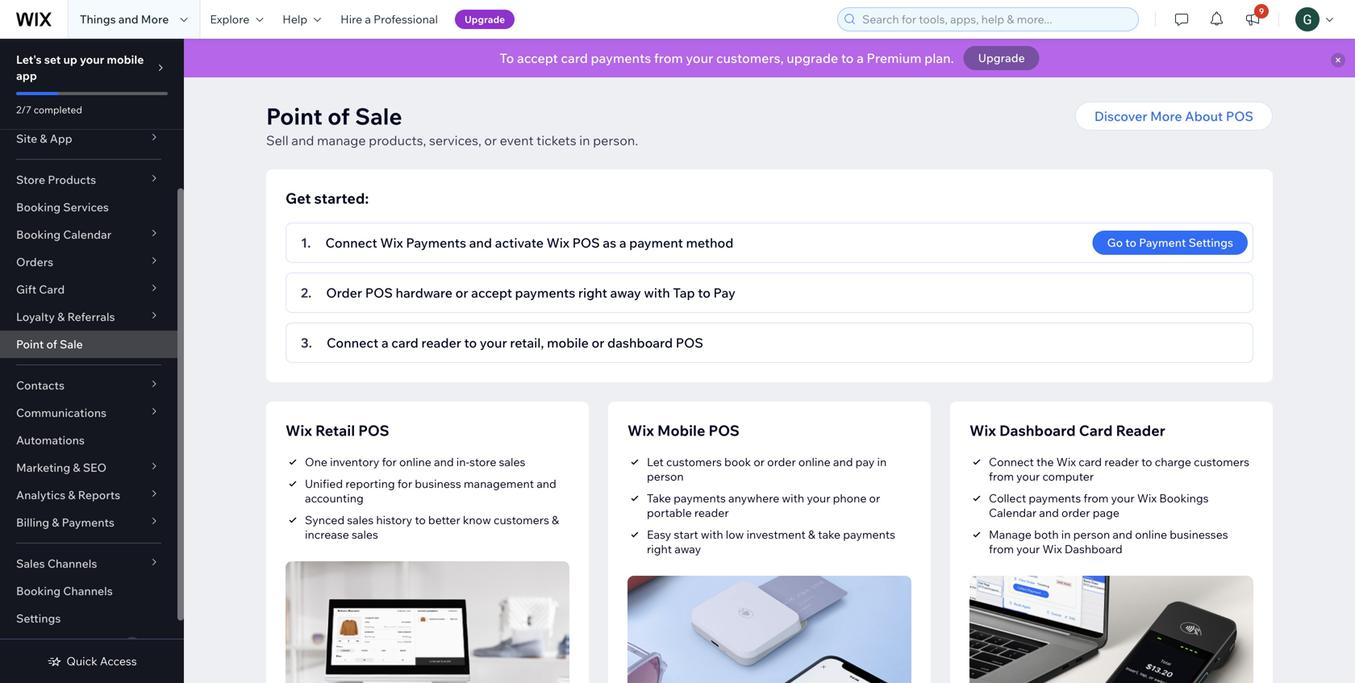 Task type: vqa. For each thing, say whether or not it's contained in the screenshot.
'Go to Google Ads' in the top left of the page
no



Task type: describe. For each thing, give the bounding box(es) containing it.
sell
[[266, 132, 289, 148]]

0 horizontal spatial right
[[578, 285, 607, 301]]

synced
[[305, 513, 345, 527]]

products,
[[369, 132, 426, 148]]

better
[[428, 513, 460, 527]]

wix right activate
[[547, 235, 570, 251]]

1 vertical spatial for
[[398, 477, 412, 491]]

up
[[63, 52, 77, 67]]

discover more about pos
[[1095, 108, 1254, 124]]

reader inside the connect the wix card reader to charge customers from your computer collect payments from your wix bookings calendar and order page manage both in person and online businesses from your wix dashboard
[[1105, 455, 1139, 469]]

or right phone
[[869, 491, 880, 505]]

of for point of sale sell and manage products, services, or event tickets in person.
[[328, 102, 350, 130]]

discover
[[1095, 108, 1148, 124]]

sidebar element
[[0, 39, 184, 683]]

billing
[[16, 516, 49, 530]]

order inside let customers book or order online and pay in person take payments anywhere with your phone or portable reader easy start with low investment & take payments right away
[[767, 455, 796, 469]]

pos right order
[[365, 285, 393, 301]]

a right "hire" at the left top of the page
[[365, 12, 371, 26]]

wix up one on the left of page
[[286, 422, 312, 440]]

reader
[[1116, 422, 1166, 440]]

upgrade
[[787, 50, 838, 66]]

and right management
[[537, 477, 557, 491]]

3
[[301, 335, 309, 351]]

online inside let customers book or order online and pay in person take payments anywhere with your phone or portable reader easy start with low investment & take payments right away
[[799, 455, 831, 469]]

order inside the connect the wix card reader to charge customers from your computer collect payments from your wix bookings calendar and order page manage both in person and online businesses from your wix dashboard
[[1062, 506, 1090, 520]]

sales channels button
[[0, 550, 177, 578]]

connect inside the connect the wix card reader to charge customers from your computer collect payments from your wix bookings calendar and order page manage both in person and online businesses from your wix dashboard
[[989, 455, 1034, 469]]

and right things
[[118, 12, 138, 26]]

your inside the let's set up your mobile app
[[80, 52, 104, 67]]

reader inside let customers book or order online and pay in person take payments anywhere with your phone or portable reader easy start with low investment & take payments right away
[[695, 506, 729, 520]]

of for point of sale
[[46, 337, 57, 351]]

dashboard
[[608, 335, 673, 351]]

referrals
[[67, 310, 115, 324]]

one inventory for online and in-store sales unified reporting for business management and accounting synced sales history to better know customers & increase sales
[[305, 455, 559, 542]]

booking calendar
[[16, 228, 111, 242]]

phone
[[833, 491, 867, 505]]

to accept card payments from your customers, upgrade to a premium plan.
[[500, 50, 954, 66]]

automations
[[16, 433, 85, 447]]

pos inside discover more about pos button
[[1226, 108, 1254, 124]]

payment
[[629, 235, 683, 251]]

gift card
[[16, 282, 65, 297]]

loyalty & referrals button
[[0, 303, 177, 331]]

premium
[[867, 50, 922, 66]]

billing & payments
[[16, 516, 115, 530]]

go to payment settings button
[[1093, 231, 1248, 255]]

customers inside one inventory for online and in-store sales unified reporting for business management and accounting synced sales history to better know customers & increase sales
[[494, 513, 549, 527]]

or inside the point of sale sell and manage products, services, or event tickets in person.
[[484, 132, 497, 148]]

payments for &
[[62, 516, 115, 530]]

store products button
[[0, 166, 177, 194]]

wix left bookings
[[1137, 491, 1157, 505]]

9 button
[[1235, 0, 1271, 39]]

wix down both
[[1043, 542, 1062, 556]]

connect for connect wix payments and activate wix pos as a payment method
[[326, 235, 377, 251]]

low
[[726, 528, 744, 542]]

manage
[[989, 528, 1032, 542]]

unified
[[305, 477, 343, 491]]

retail
[[315, 422, 355, 440]]

communications
[[16, 406, 107, 420]]

site & app
[[16, 132, 72, 146]]

hire
[[341, 12, 362, 26]]

wix up computer in the bottom of the page
[[1057, 455, 1076, 469]]

analytics
[[16, 488, 65, 502]]

go to payment settings
[[1107, 236, 1234, 250]]

1 vertical spatial card
[[1079, 422, 1113, 440]]

or right book
[[754, 455, 765, 469]]

channels for sales channels
[[47, 557, 97, 571]]

pos up inventory
[[358, 422, 389, 440]]

and down page at right
[[1113, 528, 1133, 542]]

order pos hardware or accept payments right away with tap to pay
[[326, 285, 736, 301]]

card for a
[[392, 335, 419, 351]]

& for app
[[40, 132, 47, 146]]

booking for booking channels
[[16, 584, 61, 598]]

orders button
[[0, 248, 177, 276]]

0 vertical spatial with
[[644, 285, 670, 301]]

quick access button
[[47, 654, 137, 669]]

& for seo
[[73, 461, 80, 475]]

or right hardware
[[456, 285, 468, 301]]

a right as
[[619, 235, 627, 251]]

card inside dropdown button
[[39, 282, 65, 297]]

the
[[1037, 455, 1054, 469]]

charge
[[1155, 455, 1192, 469]]

book
[[725, 455, 751, 469]]

& inside let customers book or order online and pay in person take payments anywhere with your phone or portable reader easy start with low investment & take payments right away
[[808, 528, 816, 542]]

booking calendar button
[[0, 221, 177, 248]]

card inside the connect the wix card reader to charge customers from your computer collect payments from your wix bookings calendar and order page manage both in person and online businesses from your wix dashboard
[[1079, 455, 1102, 469]]

point of sale link
[[0, 331, 177, 358]]

online inside the connect the wix card reader to charge customers from your computer collect payments from your wix bookings calendar and order page manage both in person and online businesses from your wix dashboard
[[1135, 528, 1168, 542]]

inventory
[[330, 455, 379, 469]]

and inside the point of sale sell and manage products, services, or event tickets in person.
[[291, 132, 314, 148]]

let customers book or order online and pay in person take payments anywhere with your phone or portable reader easy start with low investment & take payments right away
[[647, 455, 896, 556]]

0 vertical spatial sales
[[499, 455, 526, 469]]

point of sale
[[16, 337, 83, 351]]

in inside the point of sale sell and manage products, services, or event tickets in person.
[[579, 132, 590, 148]]

payments inside alert
[[591, 50, 651, 66]]

settings inside button
[[1189, 236, 1234, 250]]

businesses
[[1170, 528, 1228, 542]]

& for referrals
[[57, 310, 65, 324]]

connect the wix card reader to charge customers from your computer collect payments from your wix bookings calendar and order page manage both in person and online businesses from your wix dashboard
[[989, 455, 1250, 556]]

point of sale sell and manage products, services, or event tickets in person.
[[266, 102, 638, 148]]

start
[[674, 528, 698, 542]]

point for point of sale
[[16, 337, 44, 351]]

set
[[44, 52, 61, 67]]

mobile inside the let's set up your mobile app
[[107, 52, 144, 67]]

. for 2
[[308, 285, 312, 301]]

2/7
[[16, 104, 31, 116]]

get started:
[[286, 189, 369, 207]]

and inside let customers book or order online and pay in person take payments anywhere with your phone or portable reader easy start with low investment & take payments right away
[[833, 455, 853, 469]]

site & app button
[[0, 125, 177, 152]]

access
[[100, 654, 137, 668]]

both
[[1034, 528, 1059, 542]]

to right the tap
[[698, 285, 711, 301]]

to left retail, on the left
[[464, 335, 477, 351]]

completed
[[34, 104, 82, 116]]

. for 3
[[309, 335, 312, 351]]

help button
[[273, 0, 331, 39]]

to inside alert
[[841, 50, 854, 66]]

app
[[16, 69, 37, 83]]

easy
[[647, 528, 671, 542]]

seo
[[83, 461, 107, 475]]

wix mobile pos
[[628, 422, 740, 440]]

1 vertical spatial sales
[[347, 513, 374, 527]]

analytics & reports button
[[0, 482, 177, 509]]

marketing & seo
[[16, 461, 107, 475]]

and up both
[[1039, 506, 1059, 520]]

a inside alert
[[857, 50, 864, 66]]

pos left as
[[572, 235, 600, 251]]

point for point of sale sell and manage products, services, or event tickets in person.
[[266, 102, 323, 130]]

payments inside the connect the wix card reader to charge customers from your computer collect payments from your wix bookings calendar and order page manage both in person and online businesses from your wix dashboard
[[1029, 491, 1081, 505]]

history
[[376, 513, 412, 527]]

dashboard inside the connect the wix card reader to charge customers from your computer collect payments from your wix bookings calendar and order page manage both in person and online businesses from your wix dashboard
[[1065, 542, 1123, 556]]

let's
[[16, 52, 42, 67]]

orders
[[16, 255, 53, 269]]

app
[[50, 132, 72, 146]]

upgrade button inside to accept card payments from your customers, upgrade to a premium plan. alert
[[964, 46, 1040, 70]]

card for accept
[[561, 50, 588, 66]]



Task type: locate. For each thing, give the bounding box(es) containing it.
1 vertical spatial right
[[647, 542, 672, 556]]

1 vertical spatial of
[[46, 337, 57, 351]]

0 vertical spatial for
[[382, 455, 397, 469]]

retail,
[[510, 335, 544, 351]]

management
[[464, 477, 534, 491]]

2 vertical spatial with
[[701, 528, 723, 542]]

person inside the connect the wix card reader to charge customers from your computer collect payments from your wix bookings calendar and order page manage both in person and online businesses from your wix dashboard
[[1074, 528, 1110, 542]]

sale inside sidebar element
[[60, 337, 83, 351]]

started:
[[314, 189, 369, 207]]

1 vertical spatial point
[[16, 337, 44, 351]]

0 horizontal spatial more
[[141, 12, 169, 26]]

with
[[644, 285, 670, 301], [782, 491, 805, 505], [701, 528, 723, 542]]

customers inside let customers book or order online and pay in person take payments anywhere with your phone or portable reader easy start with low investment & take payments right away
[[666, 455, 722, 469]]

point inside sidebar element
[[16, 337, 44, 351]]

more inside button
[[1151, 108, 1182, 124]]

tickets
[[537, 132, 577, 148]]

to right go
[[1126, 236, 1137, 250]]

0 vertical spatial away
[[610, 285, 641, 301]]

upgrade inside alert
[[978, 51, 1025, 65]]

bookings
[[1160, 491, 1209, 505]]

wix up let
[[628, 422, 654, 440]]

to right upgrade
[[841, 50, 854, 66]]

upgrade for "upgrade" button to the left
[[465, 13, 505, 25]]

1 vertical spatial person
[[1074, 528, 1110, 542]]

. left order
[[308, 285, 312, 301]]

method
[[686, 235, 734, 251]]

your left customers,
[[686, 50, 713, 66]]

let's set up your mobile app
[[16, 52, 144, 83]]

1 vertical spatial card
[[392, 335, 419, 351]]

upgrade button down search for tools, apps, help & more... field
[[964, 46, 1040, 70]]

of up 'manage'
[[328, 102, 350, 130]]

settings down booking channels
[[16, 612, 61, 626]]

customers inside the connect the wix card reader to charge customers from your computer collect payments from your wix bookings calendar and order page manage both in person and online businesses from your wix dashboard
[[1194, 455, 1250, 469]]

0 horizontal spatial sale
[[60, 337, 83, 351]]

in right tickets
[[579, 132, 590, 148]]

booking inside booking calendar dropdown button
[[16, 228, 61, 242]]

1 horizontal spatial order
[[1062, 506, 1090, 520]]

customers right charge
[[1194, 455, 1250, 469]]

1 horizontal spatial card
[[1079, 422, 1113, 440]]

0 horizontal spatial for
[[382, 455, 397, 469]]

0 horizontal spatial upgrade button
[[455, 10, 515, 29]]

payments
[[591, 50, 651, 66], [515, 285, 575, 301], [674, 491, 726, 505], [1029, 491, 1081, 505], [843, 528, 896, 542]]

1 vertical spatial channels
[[63, 584, 113, 598]]

1 horizontal spatial customers
[[666, 455, 722, 469]]

explore
[[210, 12, 250, 26]]

1 horizontal spatial upgrade
[[978, 51, 1025, 65]]

with right anywhere
[[782, 491, 805, 505]]

more left about
[[1151, 108, 1182, 124]]

0 vertical spatial settings
[[1189, 236, 1234, 250]]

0 horizontal spatial in
[[579, 132, 590, 148]]

1 booking from the top
[[16, 200, 61, 214]]

dashboard down page at right
[[1065, 542, 1123, 556]]

order
[[326, 285, 362, 301]]

online inside one inventory for online and in-store sales unified reporting for business management and accounting synced sales history to better know customers & increase sales
[[399, 455, 432, 469]]

away inside let customers book or order online and pay in person take payments anywhere with your phone or portable reader easy start with low investment & take payments right away
[[675, 542, 701, 556]]

1 horizontal spatial reader
[[695, 506, 729, 520]]

1 horizontal spatial sale
[[355, 102, 402, 130]]

2 horizontal spatial card
[[1079, 455, 1102, 469]]

products
[[48, 173, 96, 187]]

3 .
[[301, 335, 312, 351]]

2 horizontal spatial online
[[1135, 528, 1168, 542]]

booking channels
[[16, 584, 113, 598]]

card right to at left top
[[561, 50, 588, 66]]

0 vertical spatial accept
[[517, 50, 558, 66]]

0 vertical spatial reader
[[421, 335, 461, 351]]

a
[[365, 12, 371, 26], [857, 50, 864, 66], [619, 235, 627, 251], [381, 335, 389, 351]]

0 vertical spatial person
[[647, 470, 684, 484]]

0 vertical spatial payments
[[406, 235, 466, 251]]

sales up management
[[499, 455, 526, 469]]

to accept card payments from your customers, upgrade to a premium plan. alert
[[184, 39, 1355, 77]]

order
[[767, 455, 796, 469], [1062, 506, 1090, 520]]

calendar down booking services link
[[63, 228, 111, 242]]

or left "event"
[[484, 132, 497, 148]]

2 horizontal spatial with
[[782, 491, 805, 505]]

0 horizontal spatial accept
[[471, 285, 512, 301]]

0 horizontal spatial reader
[[421, 335, 461, 351]]

1 vertical spatial more
[[1151, 108, 1182, 124]]

quick access
[[66, 654, 137, 668]]

0 vertical spatial right
[[578, 285, 607, 301]]

your down manage
[[1017, 542, 1040, 556]]

activate
[[495, 235, 544, 251]]

sale up products,
[[355, 102, 402, 130]]

contacts
[[16, 378, 65, 393]]

get
[[286, 189, 311, 207]]

1 vertical spatial away
[[675, 542, 701, 556]]

connect right 1 .
[[326, 235, 377, 251]]

connect right "3 ." at the left
[[327, 335, 379, 351]]

right
[[578, 285, 607, 301], [647, 542, 672, 556]]

point inside the point of sale sell and manage products, services, or event tickets in person.
[[266, 102, 323, 130]]

from
[[654, 50, 683, 66], [989, 470, 1014, 484], [1084, 491, 1109, 505], [989, 542, 1014, 556]]

1 horizontal spatial online
[[799, 455, 831, 469]]

wix up hardware
[[380, 235, 403, 251]]

payments up hardware
[[406, 235, 466, 251]]

marketing
[[16, 461, 70, 475]]

1 vertical spatial accept
[[471, 285, 512, 301]]

2 .
[[301, 285, 312, 301]]

channels up booking channels
[[47, 557, 97, 571]]

person inside let customers book or order online and pay in person take payments anywhere with your phone or portable reader easy start with low investment & take payments right away
[[647, 470, 684, 484]]

0 horizontal spatial online
[[399, 455, 432, 469]]

wix up collect
[[970, 422, 996, 440]]

pos right about
[[1226, 108, 1254, 124]]

calendar inside dropdown button
[[63, 228, 111, 242]]

let
[[647, 455, 664, 469]]

& left "reports"
[[68, 488, 75, 502]]

professional
[[374, 12, 438, 26]]

pos up book
[[709, 422, 740, 440]]

billing & payments button
[[0, 509, 177, 537]]

payments inside dropdown button
[[62, 516, 115, 530]]

in right both
[[1062, 528, 1071, 542]]

settings inside sidebar element
[[16, 612, 61, 626]]

. for 1
[[307, 235, 311, 251]]

1 vertical spatial payments
[[62, 516, 115, 530]]

& for payments
[[52, 516, 59, 530]]

customers down management
[[494, 513, 549, 527]]

know
[[463, 513, 491, 527]]

booking inside the booking channels link
[[16, 584, 61, 598]]

0 vertical spatial calendar
[[63, 228, 111, 242]]

mobile down things and more
[[107, 52, 144, 67]]

sale down loyalty & referrals
[[60, 337, 83, 351]]

1 .
[[301, 235, 311, 251]]

1 vertical spatial with
[[782, 491, 805, 505]]

0 vertical spatial point
[[266, 102, 323, 130]]

more right things
[[141, 12, 169, 26]]

1 vertical spatial order
[[1062, 506, 1090, 520]]

your inside let customers book or order online and pay in person take payments anywhere with your phone or portable reader easy start with low investment & take payments right away
[[807, 491, 831, 505]]

wix dashboard card reader
[[970, 422, 1166, 440]]

0 horizontal spatial with
[[644, 285, 670, 301]]

upgrade for "upgrade" button inside to accept card payments from your customers, upgrade to a premium plan. alert
[[978, 51, 1025, 65]]

for up reporting
[[382, 455, 397, 469]]

card right gift
[[39, 282, 65, 297]]

in-
[[456, 455, 470, 469]]

sales channels
[[16, 557, 97, 571]]

2 vertical spatial card
[[1079, 455, 1102, 469]]

with left the tap
[[644, 285, 670, 301]]

2 vertical spatial in
[[1062, 528, 1071, 542]]

in right the pay
[[877, 455, 887, 469]]

to left better
[[415, 513, 426, 527]]

9
[[1259, 6, 1264, 16]]

sales left history at the bottom left of page
[[347, 513, 374, 527]]

your right up
[[80, 52, 104, 67]]

. down 2 .
[[309, 335, 312, 351]]

collect
[[989, 491, 1026, 505]]

1 horizontal spatial point
[[266, 102, 323, 130]]

sales
[[499, 455, 526, 469], [347, 513, 374, 527], [352, 528, 378, 542]]

with left low
[[701, 528, 723, 542]]

1 horizontal spatial away
[[675, 542, 701, 556]]

upgrade button up to at left top
[[455, 10, 515, 29]]

your left retail, on the left
[[480, 335, 507, 351]]

reader
[[421, 335, 461, 351], [1105, 455, 1139, 469], [695, 506, 729, 520]]

1 vertical spatial dashboard
[[1065, 542, 1123, 556]]

1 horizontal spatial right
[[647, 542, 672, 556]]

your up page at right
[[1111, 491, 1135, 505]]

settings
[[1189, 236, 1234, 250], [16, 612, 61, 626]]

1 vertical spatial sale
[[60, 337, 83, 351]]

1 vertical spatial upgrade
[[978, 51, 1025, 65]]

help
[[283, 12, 308, 26]]

quick
[[66, 654, 97, 668]]

0 vertical spatial channels
[[47, 557, 97, 571]]

and
[[118, 12, 138, 26], [291, 132, 314, 148], [469, 235, 492, 251], [434, 455, 454, 469], [833, 455, 853, 469], [537, 477, 557, 491], [1039, 506, 1059, 520], [1113, 528, 1133, 542]]

2 vertical spatial connect
[[989, 455, 1034, 469]]

& left seo
[[73, 461, 80, 475]]

channels down sales channels dropdown button
[[63, 584, 113, 598]]

communications button
[[0, 399, 177, 427]]

0 horizontal spatial of
[[46, 337, 57, 351]]

0 vertical spatial card
[[561, 50, 588, 66]]

of inside the point of sale sell and manage products, services, or event tickets in person.
[[328, 102, 350, 130]]

reader down hardware
[[421, 335, 461, 351]]

booking down sales
[[16, 584, 61, 598]]

reader up low
[[695, 506, 729, 520]]

a right "3 ." at the left
[[381, 335, 389, 351]]

0 vertical spatial in
[[579, 132, 590, 148]]

connect
[[326, 235, 377, 251], [327, 335, 379, 351], [989, 455, 1034, 469]]

1
[[301, 235, 307, 251]]

1 horizontal spatial calendar
[[989, 506, 1037, 520]]

0 horizontal spatial card
[[392, 335, 419, 351]]

settings right payment
[[1189, 236, 1234, 250]]

booking for booking calendar
[[16, 228, 61, 242]]

& inside "popup button"
[[68, 488, 75, 502]]

your inside alert
[[686, 50, 713, 66]]

1 vertical spatial in
[[877, 455, 887, 469]]

increase
[[305, 528, 349, 542]]

2 vertical spatial booking
[[16, 584, 61, 598]]

gift card button
[[0, 276, 177, 303]]

store products
[[16, 173, 96, 187]]

booking inside booking services link
[[16, 200, 61, 214]]

manage
[[317, 132, 366, 148]]

payments
[[406, 235, 466, 251], [62, 516, 115, 530]]

0 horizontal spatial payments
[[62, 516, 115, 530]]

sale for point of sale sell and manage products, services, or event tickets in person.
[[355, 102, 402, 130]]

and left the pay
[[833, 455, 853, 469]]

online left "businesses"
[[1135, 528, 1168, 542]]

site
[[16, 132, 37, 146]]

point up sell
[[266, 102, 323, 130]]

in inside let customers book or order online and pay in person take payments anywhere with your phone or portable reader easy start with low investment & take payments right away
[[877, 455, 887, 469]]

to inside one inventory for online and in-store sales unified reporting for business management and accounting synced sales history to better know customers & increase sales
[[415, 513, 426, 527]]

1 vertical spatial reader
[[1105, 455, 1139, 469]]

1 vertical spatial .
[[308, 285, 312, 301]]

your down the
[[1017, 470, 1040, 484]]

0 horizontal spatial calendar
[[63, 228, 111, 242]]

accept inside to accept card payments from your customers, upgrade to a premium plan. alert
[[517, 50, 558, 66]]

0 vertical spatial more
[[141, 12, 169, 26]]

& right site
[[40, 132, 47, 146]]

loyalty & referrals
[[16, 310, 115, 324]]

in
[[579, 132, 590, 148], [877, 455, 887, 469], [1062, 528, 1071, 542]]

calendar inside the connect the wix card reader to charge customers from your computer collect payments from your wix bookings calendar and order page manage both in person and online businesses from your wix dashboard
[[989, 506, 1037, 520]]

analytics & reports
[[16, 488, 120, 502]]

to inside the connect the wix card reader to charge customers from your computer collect payments from your wix bookings calendar and order page manage both in person and online businesses from your wix dashboard
[[1142, 455, 1153, 469]]

0 horizontal spatial away
[[610, 285, 641, 301]]

2 vertical spatial sales
[[352, 528, 378, 542]]

1 vertical spatial connect
[[327, 335, 379, 351]]

take
[[818, 528, 841, 542]]

Search for tools, apps, help & more... field
[[858, 8, 1134, 31]]

accept right to at left top
[[517, 50, 558, 66]]

store
[[470, 455, 497, 469]]

1 vertical spatial mobile
[[547, 335, 589, 351]]

payments for wix
[[406, 235, 466, 251]]

customers down wix mobile pos
[[666, 455, 722, 469]]

0 vertical spatial order
[[767, 455, 796, 469]]

2/7 completed
[[16, 104, 82, 116]]

& inside one inventory for online and in-store sales unified reporting for business management and accounting synced sales history to better know customers & increase sales
[[552, 513, 559, 527]]

card down hardware
[[392, 335, 419, 351]]

sale inside the point of sale sell and manage products, services, or event tickets in person.
[[355, 102, 402, 130]]

1 horizontal spatial accept
[[517, 50, 558, 66]]

page
[[1093, 506, 1120, 520]]

3 booking from the top
[[16, 584, 61, 598]]

& for reports
[[68, 488, 75, 502]]

upgrade up to at left top
[[465, 13, 505, 25]]

1 vertical spatial calendar
[[989, 506, 1037, 520]]

anywhere
[[729, 491, 780, 505]]

0 vertical spatial of
[[328, 102, 350, 130]]

1 vertical spatial booking
[[16, 228, 61, 242]]

pos right dashboard
[[676, 335, 703, 351]]

right down easy
[[647, 542, 672, 556]]

as
[[603, 235, 617, 251]]

channels inside the booking channels link
[[63, 584, 113, 598]]

pay
[[856, 455, 875, 469]]

. down get
[[307, 235, 311, 251]]

& right know
[[552, 513, 559, 527]]

0 horizontal spatial point
[[16, 337, 44, 351]]

card inside alert
[[561, 50, 588, 66]]

0 vertical spatial sale
[[355, 102, 402, 130]]

0 vertical spatial card
[[39, 282, 65, 297]]

booking
[[16, 200, 61, 214], [16, 228, 61, 242], [16, 584, 61, 598]]

1 horizontal spatial in
[[877, 455, 887, 469]]

accept up connect a card reader to your retail, mobile or dashboard pos
[[471, 285, 512, 301]]

1 horizontal spatial more
[[1151, 108, 1182, 124]]

1 horizontal spatial person
[[1074, 528, 1110, 542]]

reporting
[[346, 477, 395, 491]]

1 horizontal spatial mobile
[[547, 335, 589, 351]]

your left phone
[[807, 491, 831, 505]]

& right 'loyalty'
[[57, 310, 65, 324]]

connect for connect a card reader to your retail, mobile or dashboard pos
[[327, 335, 379, 351]]

& right billing
[[52, 516, 59, 530]]

from inside alert
[[654, 50, 683, 66]]

0 horizontal spatial settings
[[16, 612, 61, 626]]

order right book
[[767, 455, 796, 469]]

reader down reader on the bottom right
[[1105, 455, 1139, 469]]

to left charge
[[1142, 455, 1153, 469]]

booking up orders
[[16, 228, 61, 242]]

marketing & seo button
[[0, 454, 177, 482]]

dashboard up the
[[1000, 422, 1076, 440]]

portable
[[647, 506, 692, 520]]

go
[[1107, 236, 1123, 250]]

and left activate
[[469, 235, 492, 251]]

reports
[[78, 488, 120, 502]]

online up business
[[399, 455, 432, 469]]

take
[[647, 491, 671, 505]]

wix retail pos
[[286, 422, 389, 440]]

booking services link
[[0, 194, 177, 221]]

booking for booking services
[[16, 200, 61, 214]]

0 vertical spatial upgrade button
[[455, 10, 515, 29]]

sales down history at the bottom left of page
[[352, 528, 378, 542]]

0 horizontal spatial customers
[[494, 513, 549, 527]]

upgrade down search for tools, apps, help & more... field
[[978, 51, 1025, 65]]

& left the take on the bottom of page
[[808, 528, 816, 542]]

1 horizontal spatial for
[[398, 477, 412, 491]]

to inside button
[[1126, 236, 1137, 250]]

0 vertical spatial dashboard
[[1000, 422, 1076, 440]]

tap
[[673, 285, 695, 301]]

channels for booking channels
[[63, 584, 113, 598]]

store
[[16, 173, 45, 187]]

investment
[[747, 528, 806, 542]]

& inside dropdown button
[[40, 132, 47, 146]]

for left business
[[398, 477, 412, 491]]

0 vertical spatial upgrade
[[465, 13, 505, 25]]

1 vertical spatial settings
[[16, 612, 61, 626]]

1 horizontal spatial settings
[[1189, 236, 1234, 250]]

0 horizontal spatial mobile
[[107, 52, 144, 67]]

of inside sidebar element
[[46, 337, 57, 351]]

business
[[415, 477, 461, 491]]

right inside let customers book or order online and pay in person take payments anywhere with your phone or portable reader easy start with low investment & take payments right away
[[647, 542, 672, 556]]

settings link
[[0, 605, 177, 633]]

mobile
[[658, 422, 706, 440]]

1 horizontal spatial upgrade button
[[964, 46, 1040, 70]]

card left reader on the bottom right
[[1079, 422, 1113, 440]]

point down 'loyalty'
[[16, 337, 44, 351]]

accounting
[[305, 491, 364, 505]]

or left dashboard
[[592, 335, 605, 351]]

sale for point of sale
[[60, 337, 83, 351]]

2 booking from the top
[[16, 228, 61, 242]]

or
[[484, 132, 497, 148], [456, 285, 468, 301], [592, 335, 605, 351], [754, 455, 765, 469], [869, 491, 880, 505]]

hardware
[[396, 285, 453, 301]]

0 vertical spatial mobile
[[107, 52, 144, 67]]

booking channels link
[[0, 578, 177, 605]]

2 horizontal spatial reader
[[1105, 455, 1139, 469]]

in inside the connect the wix card reader to charge customers from your computer collect payments from your wix bookings calendar and order page manage both in person and online businesses from your wix dashboard
[[1062, 528, 1071, 542]]

channels inside sales channels dropdown button
[[47, 557, 97, 571]]

mobile right retail, on the left
[[547, 335, 589, 351]]

calendar down collect
[[989, 506, 1037, 520]]

0 horizontal spatial card
[[39, 282, 65, 297]]

services,
[[429, 132, 482, 148]]

1 horizontal spatial with
[[701, 528, 723, 542]]

person down let
[[647, 470, 684, 484]]

2 vertical spatial .
[[309, 335, 312, 351]]

and left in-
[[434, 455, 454, 469]]

right down as
[[578, 285, 607, 301]]

online left the pay
[[799, 455, 831, 469]]



